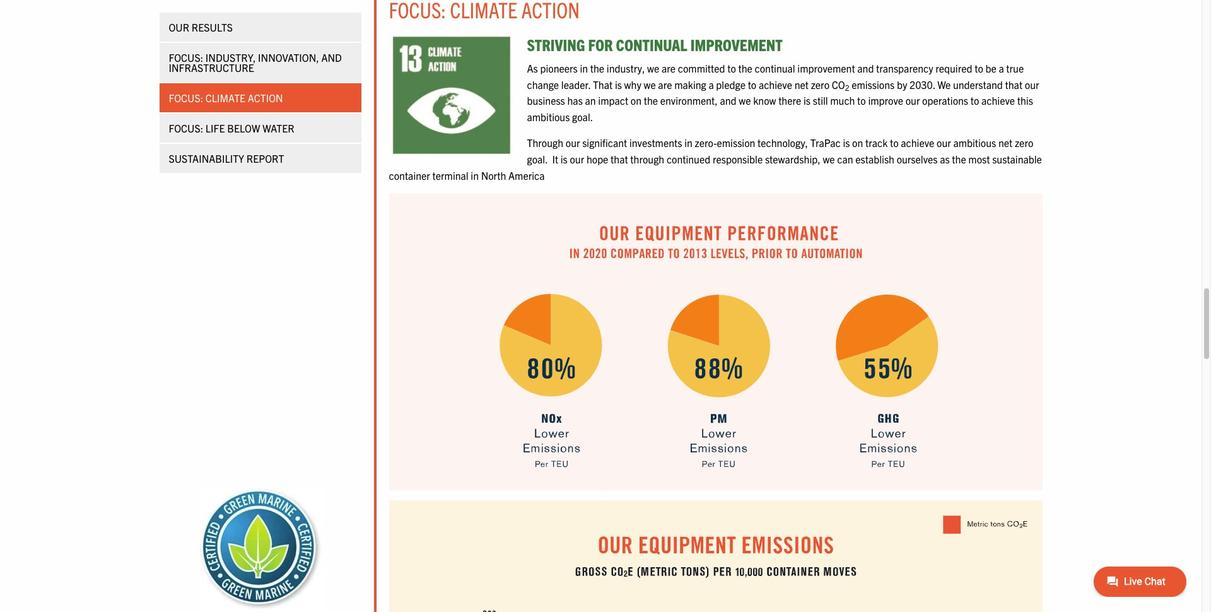 Task type: describe. For each thing, give the bounding box(es) containing it.
sustainability report
[[169, 152, 284, 165]]

industry,
[[607, 62, 645, 75]]

striving
[[527, 34, 585, 54]]

pioneers
[[540, 62, 578, 75]]

impact
[[598, 94, 629, 107]]

action
[[248, 92, 283, 104]]

most
[[969, 153, 990, 165]]

terminal
[[433, 169, 469, 182]]

technology,
[[758, 137, 808, 149]]

to up pledge
[[728, 62, 736, 75]]

that inside emissions by 2030. we understand that our business has an impact on the environment, and we know there is still much to improve our operations to achieve this ambitious goal.
[[1006, 78, 1023, 91]]

our results link
[[159, 13, 361, 42]]

achieve inside as pioneers in the industry, we are committed to the continual improvement and transparency required to be a true change leader. that is why we are making a pledge to achieve net zero co
[[759, 78, 793, 91]]

has
[[568, 94, 583, 107]]

the up that
[[591, 62, 605, 75]]

on inside the through our significant investments in zero-emission technology, trapac is on track to achieve our ambitious net zero goal.  it is our hope that through continued responsible stewardship, we can establish ourselves as the most sustainable container terminal in north america
[[853, 137, 863, 149]]

significant
[[583, 137, 627, 149]]

ourselves
[[897, 153, 938, 165]]

container
[[389, 169, 430, 182]]

is inside as pioneers in the industry, we are committed to the continual improvement and transparency required to be a true change leader. that is why we are making a pledge to achieve net zero co
[[615, 78, 622, 91]]

improvement
[[798, 62, 855, 75]]

improvement
[[691, 34, 783, 54]]

zero-
[[695, 137, 717, 149]]

this
[[1018, 94, 1034, 107]]

zero inside the through our significant investments in zero-emission technology, trapac is on track to achieve our ambitious net zero goal.  it is our hope that through continued responsible stewardship, we can establish ourselves as the most sustainable container terminal in north america
[[1015, 137, 1034, 149]]

our up the as
[[937, 137, 951, 149]]

below
[[227, 122, 260, 134]]

our left hope
[[570, 153, 585, 165]]

by
[[897, 78, 908, 91]]

infrastructure
[[169, 61, 254, 74]]

leader.
[[562, 78, 591, 91]]

pledge
[[716, 78, 746, 91]]

focus: industry, innovation, and infrastructure
[[169, 51, 342, 74]]

continued
[[667, 153, 711, 165]]

that inside the through our significant investments in zero-emission technology, trapac is on track to achieve our ambitious net zero goal.  it is our hope that through continued responsible stewardship, we can establish ourselves as the most sustainable container terminal in north america
[[611, 153, 628, 165]]

emissions
[[852, 78, 895, 91]]

focus: industry, innovation, and infrastructure link
[[159, 43, 361, 82]]

business
[[527, 94, 565, 107]]

focus: for focus: climate action
[[169, 92, 203, 104]]

is down through on the top left of the page
[[561, 153, 568, 165]]

our up this
[[1025, 78, 1040, 91]]

ambitious inside the through our significant investments in zero-emission technology, trapac is on track to achieve our ambitious net zero goal.  it is our hope that through continued responsible stewardship, we can establish ourselves as the most sustainable container terminal in north america
[[954, 137, 997, 149]]

continual
[[755, 62, 796, 75]]

our down the 2030.
[[906, 94, 920, 107]]

2 vertical spatial in
[[471, 169, 479, 182]]

as
[[527, 62, 538, 75]]

report
[[247, 152, 284, 165]]

change
[[527, 78, 559, 91]]

and inside as pioneers in the industry, we are committed to the continual improvement and transparency required to be a true change leader. that is why we are making a pledge to achieve net zero co
[[858, 62, 874, 75]]

through our significant investments in zero-emission technology, trapac is on track to achieve our ambitious net zero goal.  it is our hope that through continued responsible stewardship, we can establish ourselves as the most sustainable container terminal in north america
[[389, 137, 1042, 182]]

2
[[845, 82, 850, 92]]

and inside emissions by 2030. we understand that our business has an impact on the environment, and we know there is still much to improve our operations to achieve this ambitious goal.
[[720, 94, 737, 107]]

the inside the through our significant investments in zero-emission technology, trapac is on track to achieve our ambitious net zero goal.  it is our hope that through continued responsible stewardship, we can establish ourselves as the most sustainable container terminal in north america
[[952, 153, 967, 165]]

net inside the through our significant investments in zero-emission technology, trapac is on track to achieve our ambitious net zero goal.  it is our hope that through continued responsible stewardship, we can establish ourselves as the most sustainable container terminal in north america
[[999, 137, 1013, 149]]

ambitious inside emissions by 2030. we understand that our business has an impact on the environment, and we know there is still much to improve our operations to achieve this ambitious goal.
[[527, 110, 570, 123]]

is inside emissions by 2030. we understand that our business has an impact on the environment, and we know there is still much to improve our operations to achieve this ambitious goal.
[[804, 94, 811, 107]]

environment,
[[661, 94, 718, 107]]

achieve inside the through our significant investments in zero-emission technology, trapac is on track to achieve our ambitious net zero goal.  it is our hope that through continued responsible stewardship, we can establish ourselves as the most sustainable container terminal in north america
[[901, 137, 935, 149]]

be
[[986, 62, 997, 75]]

hope
[[587, 153, 609, 165]]

required
[[936, 62, 973, 75]]

life
[[206, 122, 225, 134]]

operations
[[923, 94, 969, 107]]

focus: climate action link
[[159, 83, 361, 112]]

zero inside as pioneers in the industry, we are committed to the continual improvement and transparency required to be a true change leader. that is why we are making a pledge to achieve net zero co
[[811, 78, 830, 91]]

focus: for focus: life below water
[[169, 122, 203, 134]]

to right much
[[858, 94, 866, 107]]

through
[[527, 137, 564, 149]]

committed
[[678, 62, 725, 75]]

an
[[585, 94, 596, 107]]

for
[[589, 34, 613, 54]]

track
[[866, 137, 888, 149]]

sustainable
[[993, 153, 1042, 165]]

america
[[509, 169, 545, 182]]

through
[[631, 153, 665, 165]]

understand
[[953, 78, 1003, 91]]

that
[[593, 78, 613, 91]]



Task type: vqa. For each thing, say whether or not it's contained in the screenshot.
top how
no



Task type: locate. For each thing, give the bounding box(es) containing it.
on down the why
[[631, 94, 642, 107]]

focus: inside focus: climate action 'link'
[[169, 92, 203, 104]]

0 vertical spatial focus:
[[169, 51, 203, 64]]

results
[[192, 21, 233, 33]]

are left making
[[658, 78, 672, 91]]

1 vertical spatial achieve
[[982, 94, 1015, 107]]

responsible
[[713, 153, 763, 165]]

net inside as pioneers in the industry, we are committed to the continual improvement and transparency required to be a true change leader. that is why we are making a pledge to achieve net zero co
[[795, 78, 809, 91]]

is up can
[[843, 137, 850, 149]]

still
[[813, 94, 828, 107]]

goal. down has
[[572, 110, 593, 123]]

sustainability
[[169, 152, 244, 165]]

1 vertical spatial and
[[720, 94, 737, 107]]

focus: climate action
[[169, 92, 283, 104]]

are up making
[[662, 62, 676, 75]]

2 vertical spatial focus:
[[169, 122, 203, 134]]

a
[[999, 62, 1004, 75], [709, 78, 714, 91]]

our results
[[169, 21, 233, 33]]

achieve inside emissions by 2030. we understand that our business has an impact on the environment, and we know there is still much to improve our operations to achieve this ambitious goal.
[[982, 94, 1015, 107]]

is left the why
[[615, 78, 622, 91]]

0 vertical spatial a
[[999, 62, 1004, 75]]

on inside emissions by 2030. we understand that our business has an impact on the environment, and we know there is still much to improve our operations to achieve this ambitious goal.
[[631, 94, 642, 107]]

to down the understand
[[971, 94, 980, 107]]

achieve up ourselves
[[901, 137, 935, 149]]

focus: left life
[[169, 122, 203, 134]]

and
[[321, 51, 342, 64]]

focus: left 'climate'
[[169, 92, 203, 104]]

we inside emissions by 2030. we understand that our business has an impact on the environment, and we know there is still much to improve our operations to achieve this ambitious goal.
[[739, 94, 751, 107]]

0 horizontal spatial a
[[709, 78, 714, 91]]

zero up still
[[811, 78, 830, 91]]

0 vertical spatial ambitious
[[527, 110, 570, 123]]

focus: for focus: industry, innovation, and infrastructure
[[169, 51, 203, 64]]

0 horizontal spatial goal.
[[527, 153, 548, 165]]

1 vertical spatial net
[[999, 137, 1013, 149]]

1 horizontal spatial on
[[853, 137, 863, 149]]

and
[[858, 62, 874, 75], [720, 94, 737, 107]]

1 focus: from the top
[[169, 51, 203, 64]]

our
[[1025, 78, 1040, 91], [906, 94, 920, 107], [566, 137, 580, 149], [937, 137, 951, 149], [570, 153, 585, 165]]

1 vertical spatial are
[[658, 78, 672, 91]]

achieve down continual
[[759, 78, 793, 91]]

1 vertical spatial ambitious
[[954, 137, 997, 149]]

climate
[[206, 92, 246, 104]]

0 vertical spatial zero
[[811, 78, 830, 91]]

industry,
[[206, 51, 256, 64]]

zero
[[811, 78, 830, 91], [1015, 137, 1034, 149]]

0 horizontal spatial achieve
[[759, 78, 793, 91]]

we
[[938, 78, 951, 91]]

the right 'impact'
[[644, 94, 658, 107]]

transparency
[[877, 62, 934, 75]]

0 vertical spatial that
[[1006, 78, 1023, 91]]

establish
[[856, 153, 895, 165]]

we
[[648, 62, 660, 75], [644, 78, 656, 91], [739, 94, 751, 107], [823, 153, 835, 165]]

goal. inside the through our significant investments in zero-emission technology, trapac is on track to achieve our ambitious net zero goal.  it is our hope that through continued responsible stewardship, we can establish ourselves as the most sustainable container terminal in north america
[[527, 153, 548, 165]]

there
[[779, 94, 802, 107]]

1 horizontal spatial net
[[999, 137, 1013, 149]]

0 horizontal spatial and
[[720, 94, 737, 107]]

1 horizontal spatial a
[[999, 62, 1004, 75]]

emissions by 2030. we understand that our business has an impact on the environment, and we know there is still much to improve our operations to achieve this ambitious goal.
[[527, 78, 1040, 123]]

sustainability report link
[[159, 144, 361, 173]]

on left track
[[853, 137, 863, 149]]

2 focus: from the top
[[169, 92, 203, 104]]

1 vertical spatial that
[[611, 153, 628, 165]]

achieve down the understand
[[982, 94, 1015, 107]]

1 horizontal spatial that
[[1006, 78, 1023, 91]]

focus: down our
[[169, 51, 203, 64]]

3 focus: from the top
[[169, 122, 203, 134]]

much
[[831, 94, 855, 107]]

we left know
[[739, 94, 751, 107]]

we down striving for continual improvement
[[648, 62, 660, 75]]

in inside as pioneers in the industry, we are committed to the continual improvement and transparency required to be a true change leader. that is why we are making a pledge to achieve net zero co
[[580, 62, 588, 75]]

that down significant
[[611, 153, 628, 165]]

1 vertical spatial focus:
[[169, 92, 203, 104]]

goal.
[[572, 110, 593, 123], [527, 153, 548, 165]]

as pioneers in the industry, we are committed to the continual improvement and transparency required to be a true change leader. that is why we are making a pledge to achieve net zero co
[[527, 62, 1024, 91]]

we right the why
[[644, 78, 656, 91]]

achieve
[[759, 78, 793, 91], [982, 94, 1015, 107], [901, 137, 935, 149]]

zero up the sustainable
[[1015, 137, 1034, 149]]

is
[[615, 78, 622, 91], [804, 94, 811, 107], [843, 137, 850, 149], [561, 153, 568, 165]]

and down pledge
[[720, 94, 737, 107]]

0 horizontal spatial zero
[[811, 78, 830, 91]]

the inside emissions by 2030. we understand that our business has an impact on the environment, and we know there is still much to improve our operations to achieve this ambitious goal.
[[644, 94, 658, 107]]

that
[[1006, 78, 1023, 91], [611, 153, 628, 165]]

1 horizontal spatial in
[[580, 62, 588, 75]]

1 horizontal spatial zero
[[1015, 137, 1034, 149]]

investments
[[630, 137, 682, 149]]

improve
[[869, 94, 904, 107]]

making
[[675, 78, 707, 91]]

that down the true at the top of the page
[[1006, 78, 1023, 91]]

stewardship,
[[765, 153, 821, 165]]

1 vertical spatial goal.
[[527, 153, 548, 165]]

and up emissions
[[858, 62, 874, 75]]

our right through on the top left of the page
[[566, 137, 580, 149]]

0 vertical spatial in
[[580, 62, 588, 75]]

focus: inside focus: life below water link
[[169, 122, 203, 134]]

net up the sustainable
[[999, 137, 1013, 149]]

0 vertical spatial achieve
[[759, 78, 793, 91]]

ambitious up "most"
[[954, 137, 997, 149]]

water
[[263, 122, 295, 134]]

0 horizontal spatial in
[[471, 169, 479, 182]]

the
[[591, 62, 605, 75], [739, 62, 753, 75], [644, 94, 658, 107], [952, 153, 967, 165]]

continual
[[616, 34, 688, 54]]

why
[[625, 78, 642, 91]]

2 horizontal spatial achieve
[[982, 94, 1015, 107]]

striving for continual improvement
[[527, 34, 783, 54]]

1 vertical spatial on
[[853, 137, 863, 149]]

0 vertical spatial and
[[858, 62, 874, 75]]

a right be
[[999, 62, 1004, 75]]

ambitious
[[527, 110, 570, 123], [954, 137, 997, 149]]

north
[[481, 169, 506, 182]]

2 vertical spatial achieve
[[901, 137, 935, 149]]

a down 'committed'
[[709, 78, 714, 91]]

0 horizontal spatial net
[[795, 78, 809, 91]]

0 vertical spatial net
[[795, 78, 809, 91]]

net up there
[[795, 78, 809, 91]]

1 vertical spatial zero
[[1015, 137, 1034, 149]]

as
[[940, 153, 950, 165]]

1 horizontal spatial and
[[858, 62, 874, 75]]

0 vertical spatial on
[[631, 94, 642, 107]]

1 horizontal spatial goal.
[[572, 110, 593, 123]]

0 vertical spatial goal.
[[572, 110, 593, 123]]

true
[[1007, 62, 1024, 75]]

focus: life below water link
[[159, 114, 361, 143]]

1 vertical spatial a
[[709, 78, 714, 91]]

0 horizontal spatial on
[[631, 94, 642, 107]]

goal. down through on the top left of the page
[[527, 153, 548, 165]]

to inside the through our significant investments in zero-emission technology, trapac is on track to achieve our ambitious net zero goal.  it is our hope that through continued responsible stewardship, we can establish ourselves as the most sustainable container terminal in north america
[[890, 137, 899, 149]]

0 vertical spatial are
[[662, 62, 676, 75]]

to right track
[[890, 137, 899, 149]]

to up know
[[748, 78, 757, 91]]

trapac
[[811, 137, 841, 149]]

focus: inside focus: industry, innovation, and infrastructure
[[169, 51, 203, 64]]

know
[[754, 94, 777, 107]]

2 horizontal spatial in
[[685, 137, 693, 149]]

focus: life below water
[[169, 122, 295, 134]]

1 vertical spatial in
[[685, 137, 693, 149]]

0 horizontal spatial that
[[611, 153, 628, 165]]

the up pledge
[[739, 62, 753, 75]]

emission
[[717, 137, 756, 149]]

innovation,
[[258, 51, 319, 64]]

the right the as
[[952, 153, 967, 165]]

are
[[662, 62, 676, 75], [658, 78, 672, 91]]

goal. inside emissions by 2030. we understand that our business has an impact on the environment, and we know there is still much to improve our operations to achieve this ambitious goal.
[[572, 110, 593, 123]]

focus:
[[169, 51, 203, 64], [169, 92, 203, 104], [169, 122, 203, 134]]

can
[[838, 153, 854, 165]]

in left north at the top of the page
[[471, 169, 479, 182]]

net
[[795, 78, 809, 91], [999, 137, 1013, 149]]

1 horizontal spatial achieve
[[901, 137, 935, 149]]

ambitious down business at left
[[527, 110, 570, 123]]

is left still
[[804, 94, 811, 107]]

our
[[169, 21, 189, 33]]

we inside the through our significant investments in zero-emission technology, trapac is on track to achieve our ambitious net zero goal.  it is our hope that through continued responsible stewardship, we can establish ourselves as the most sustainable container terminal in north america
[[823, 153, 835, 165]]

in up leader.
[[580, 62, 588, 75]]

1 horizontal spatial ambitious
[[954, 137, 997, 149]]

co
[[832, 78, 845, 91]]

to left be
[[975, 62, 984, 75]]

we left can
[[823, 153, 835, 165]]

2030.
[[910, 78, 936, 91]]

0 horizontal spatial ambitious
[[527, 110, 570, 123]]

in up continued
[[685, 137, 693, 149]]



